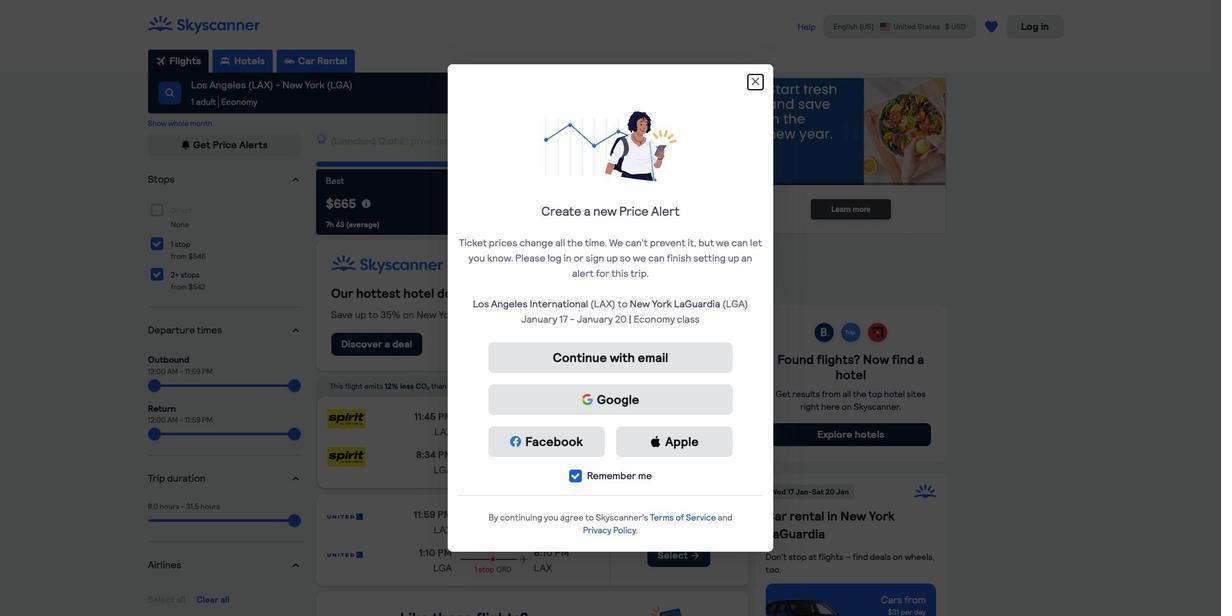 Task type: locate. For each thing, give the bounding box(es) containing it.
flipped__yjyym image
[[291, 174, 301, 185], [291, 474, 301, 484], [291, 560, 301, 570]]

1 spirit airlines image from the top
[[327, 409, 366, 428]]

desktop__njgyo image
[[220, 56, 231, 66], [284, 56, 294, 66]]

0 vertical spatial flipped__yjyym image
[[291, 174, 301, 185]]

united image
[[326, 507, 364, 526], [326, 546, 364, 565]]

hotels.com element
[[865, 320, 891, 347]]

2+ stops checkbox
[[151, 268, 163, 281]]

1 vertical spatial united image
[[326, 546, 364, 565]]

1 horizontal spatial desktop__njgyo image
[[284, 56, 294, 66]]

car rental in new york laguardia image
[[766, 591, 866, 616]]

None field
[[148, 73, 749, 113]]

1 vertical spatial flipped__yjyym image
[[291, 474, 301, 484]]

progress bar
[[316, 162, 749, 167]]

1 united image from the top
[[326, 507, 364, 526]]

0 vertical spatial spirit airlines image
[[327, 409, 366, 428]]

rtl support__ywe2m image
[[690, 453, 700, 463], [691, 551, 701, 561]]

dialog
[[448, 64, 774, 552]]

2 spirit airlines image from the top
[[327, 448, 366, 467]]

close image
[[751, 76, 761, 87]]

hotels.com image
[[865, 320, 891, 347]]

0 vertical spatial rtl support__ywe2m image
[[690, 453, 700, 463]]

0 vertical spatial united image
[[326, 507, 364, 526]]

spirit airlines image
[[327, 409, 366, 428], [327, 448, 366, 467]]

2 flipped__yjyym image from the top
[[291, 474, 301, 484]]

2 vertical spatial flipped__yjyym image
[[291, 560, 301, 570]]

learn more image
[[361, 198, 371, 208]]

1 vertical spatial spirit airlines image
[[327, 448, 366, 467]]

us image
[[880, 22, 891, 31]]

Direct checkbox
[[151, 204, 163, 216]]

0 horizontal spatial desktop__njgyo image
[[220, 56, 231, 66]]

advertisement element
[[756, 78, 947, 292]]



Task type: describe. For each thing, give the bounding box(es) containing it.
1 stop checkbox
[[151, 237, 163, 250]]

3 flipped__yjyym image from the top
[[291, 560, 301, 570]]

rtl support__ywe2m image
[[181, 140, 191, 150]]

2 desktop__njgyo image from the left
[[284, 56, 294, 66]]

1 vertical spatial rtl support__ywe2m image
[[691, 551, 701, 561]]

trip.com element
[[838, 320, 865, 347]]

flipped__yjyym image
[[291, 325, 301, 335]]

active__n2u0z image
[[156, 56, 166, 66]]

1 flipped__yjyym image from the top
[[291, 174, 301, 185]]

1 desktop__njgyo image from the left
[[220, 56, 231, 66]]

2 united image from the top
[[326, 546, 364, 565]]

trip.com image
[[838, 320, 865, 347]]

Remember me checkbox
[[570, 470, 582, 482]]

booking.com image
[[811, 320, 838, 347]]

booking.com element
[[811, 320, 838, 347]]

rtl support__mdkxy image
[[165, 88, 175, 98]]



Task type: vqa. For each thing, say whether or not it's contained in the screenshot.
HOTELS.COM image
yes



